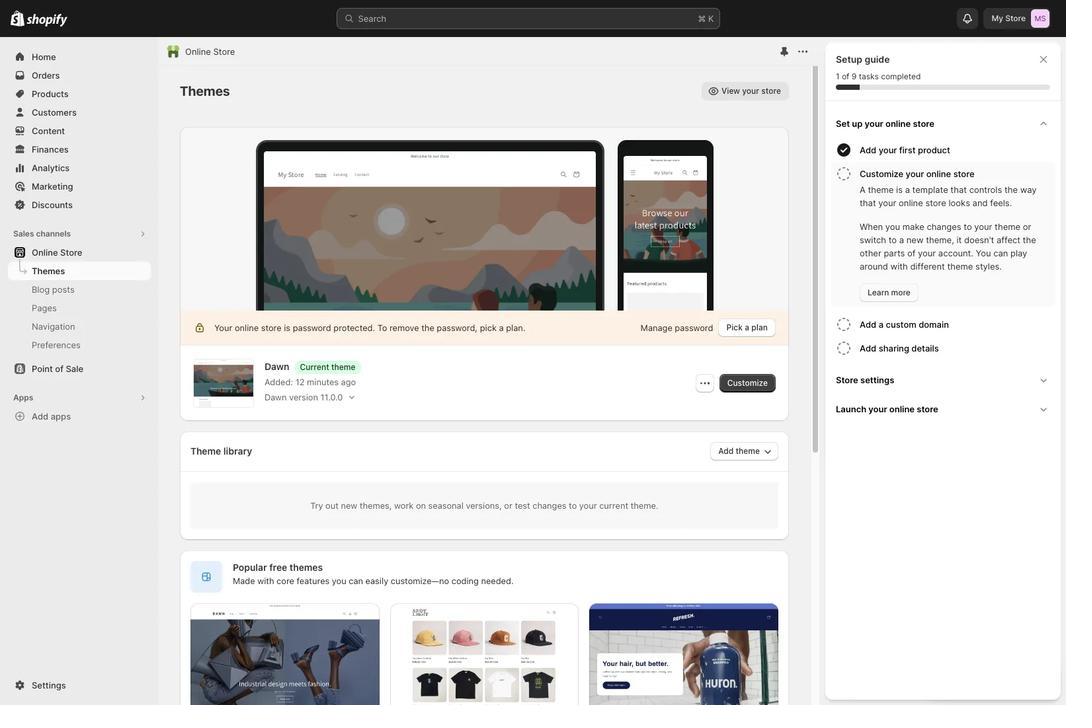 Task type: describe. For each thing, give the bounding box(es) containing it.
theme,
[[926, 235, 954, 245]]

⌘
[[698, 13, 706, 24]]

store inside "set up your online store" button
[[913, 118, 934, 129]]

your right up
[[865, 118, 883, 129]]

a
[[860, 185, 866, 195]]

up
[[852, 118, 863, 129]]

my store
[[992, 13, 1026, 23]]

my
[[992, 13, 1003, 23]]

apps
[[51, 411, 71, 422]]

customize
[[860, 169, 904, 179]]

posts
[[52, 284, 75, 295]]

play
[[1011, 248, 1027, 259]]

themes link
[[8, 262, 151, 280]]

it
[[957, 235, 962, 245]]

blog posts
[[32, 284, 75, 295]]

point
[[32, 364, 53, 374]]

mark add sharing details as done image
[[836, 341, 852, 356]]

you
[[976, 248, 991, 259]]

details
[[912, 343, 939, 354]]

your right launch
[[869, 404, 887, 415]]

store settings button
[[831, 366, 1056, 395]]

orders link
[[8, 66, 151, 85]]

marketing link
[[8, 177, 151, 196]]

1 horizontal spatial online store
[[185, 46, 235, 57]]

channels
[[36, 229, 71, 239]]

themes
[[32, 266, 65, 276]]

setup guide dialog
[[825, 42, 1061, 700]]

different
[[910, 261, 945, 272]]

customers
[[32, 107, 77, 118]]

set up your online store button
[[831, 109, 1056, 138]]

with
[[891, 261, 908, 272]]

blog
[[32, 284, 50, 295]]

add for add your first product
[[860, 145, 876, 155]]

setup
[[836, 54, 862, 65]]

products
[[32, 89, 69, 99]]

navigation link
[[8, 317, 151, 336]]

or
[[1023, 222, 1031, 232]]

custom
[[886, 319, 916, 330]]

mark add a custom domain as done image
[[836, 317, 852, 333]]

add sharing details
[[860, 343, 939, 354]]

doesn't
[[964, 235, 994, 245]]

a inside button
[[879, 319, 884, 330]]

when you make changes to your theme or switch to a new theme, it doesn't affect the other parts of your account. you can play around with different theme styles.
[[860, 222, 1036, 272]]

the inside the when you make changes to your theme or switch to a new theme, it doesn't affect the other parts of your account. you can play around with different theme styles.
[[1023, 235, 1036, 245]]

a inside the when you make changes to your theme or switch to a new theme, it doesn't affect the other parts of your account. you can play around with different theme styles.
[[899, 235, 904, 245]]

your left first
[[879, 145, 897, 155]]

store inside button
[[836, 375, 858, 386]]

analytics
[[32, 163, 70, 173]]

0 horizontal spatial online
[[32, 247, 58, 258]]

other
[[860, 248, 881, 259]]

shopify image
[[11, 10, 25, 26]]

my store image
[[1031, 9, 1050, 28]]

add apps button
[[8, 407, 151, 426]]

add your first product
[[860, 145, 950, 155]]

of for 9
[[842, 71, 849, 81]]

content
[[32, 126, 65, 136]]

add a custom domain button
[[860, 313, 1056, 337]]

your inside a theme is a template that controls the way that your online store looks and feels.
[[878, 198, 896, 208]]

1 horizontal spatial theme
[[947, 261, 973, 272]]

way
[[1020, 185, 1037, 195]]

pages
[[32, 303, 57, 313]]

sale
[[66, 364, 83, 374]]

sales
[[13, 229, 34, 239]]

store right my
[[1005, 13, 1026, 23]]

customize your online store button
[[860, 162, 1056, 183]]

your up different
[[918, 248, 936, 259]]

a theme is a template that controls the way that your online store looks and feels.
[[860, 185, 1037, 208]]

tasks
[[859, 71, 879, 81]]

online down 'settings'
[[889, 404, 915, 415]]

preferences link
[[8, 336, 151, 354]]

discounts link
[[8, 196, 151, 214]]

store inside a theme is a template that controls the way that your online store looks and feels.
[[926, 198, 946, 208]]

domain
[[919, 319, 949, 330]]

1 horizontal spatial online store link
[[185, 45, 235, 58]]

theme inside a theme is a template that controls the way that your online store looks and feels.
[[868, 185, 894, 195]]

1 vertical spatial online store link
[[8, 243, 151, 262]]

add apps
[[32, 411, 71, 422]]

store right online store icon
[[213, 46, 235, 57]]

looks
[[949, 198, 970, 208]]

learn more link
[[860, 284, 919, 302]]

set
[[836, 118, 850, 129]]

guide
[[865, 54, 890, 65]]

settings
[[32, 681, 66, 691]]

point of sale button
[[0, 360, 159, 378]]

1 of 9 tasks completed
[[836, 71, 921, 81]]

1
[[836, 71, 840, 81]]

launch
[[836, 404, 866, 415]]

your up 'template'
[[906, 169, 924, 179]]

can
[[993, 248, 1008, 259]]

the inside a theme is a template that controls the way that your online store looks and feels.
[[1005, 185, 1018, 195]]

apps button
[[8, 389, 151, 407]]



Task type: vqa. For each thing, say whether or not it's contained in the screenshot.
Add
yes



Task type: locate. For each thing, give the bounding box(es) containing it.
store down store settings button
[[917, 404, 938, 415]]

your
[[865, 118, 883, 129], [879, 145, 897, 155], [906, 169, 924, 179], [878, 198, 896, 208], [974, 222, 992, 232], [918, 248, 936, 259], [869, 404, 887, 415]]

0 vertical spatial a
[[905, 185, 910, 195]]

store settings
[[836, 375, 894, 386]]

sales channels button
[[8, 225, 151, 243]]

setup guide
[[836, 54, 890, 65]]

add inside 'button'
[[32, 411, 48, 422]]

store
[[1005, 13, 1026, 23], [213, 46, 235, 57], [60, 247, 82, 258], [836, 375, 858, 386]]

0 horizontal spatial of
[[55, 364, 63, 374]]

customize your online store
[[860, 169, 975, 179]]

online down is
[[899, 198, 923, 208]]

sales channels
[[13, 229, 71, 239]]

1 vertical spatial online
[[32, 247, 58, 258]]

1 vertical spatial a
[[899, 235, 904, 245]]

products link
[[8, 85, 151, 103]]

add for add a custom domain
[[860, 319, 876, 330]]

styles.
[[976, 261, 1002, 272]]

add up customize
[[860, 145, 876, 155]]

new
[[907, 235, 924, 245]]

that down a
[[860, 198, 876, 208]]

1 horizontal spatial a
[[899, 235, 904, 245]]

add for add sharing details
[[860, 343, 876, 354]]

0 vertical spatial the
[[1005, 185, 1018, 195]]

launch your online store button
[[831, 395, 1056, 424]]

online store right online store icon
[[185, 46, 235, 57]]

of down new
[[907, 248, 916, 259]]

a inside a theme is a template that controls the way that your online store looks and feels.
[[905, 185, 910, 195]]

content link
[[8, 122, 151, 140]]

a right is
[[905, 185, 910, 195]]

online right online store icon
[[185, 46, 211, 57]]

your up doesn't
[[974, 222, 992, 232]]

online inside a theme is a template that controls the way that your online store looks and feels.
[[899, 198, 923, 208]]

learn more
[[868, 288, 911, 298]]

2 vertical spatial of
[[55, 364, 63, 374]]

1 vertical spatial the
[[1023, 235, 1036, 245]]

learn
[[868, 288, 889, 298]]

your down is
[[878, 198, 896, 208]]

point of sale link
[[8, 360, 151, 378]]

search
[[358, 13, 386, 24]]

store down add your first product button
[[953, 169, 975, 179]]

add left apps
[[32, 411, 48, 422]]

pages link
[[8, 299, 151, 317]]

0 horizontal spatial that
[[860, 198, 876, 208]]

0 vertical spatial to
[[964, 222, 972, 232]]

0 horizontal spatial to
[[889, 235, 897, 245]]

online store link right online store icon
[[185, 45, 235, 58]]

of left sale
[[55, 364, 63, 374]]

2 horizontal spatial a
[[905, 185, 910, 195]]

add sharing details button
[[860, 337, 1056, 360]]

controls
[[969, 185, 1002, 195]]

1 horizontal spatial the
[[1023, 235, 1036, 245]]

store up product
[[913, 118, 934, 129]]

around
[[860, 261, 888, 272]]

apps
[[13, 393, 33, 403]]

point of sale
[[32, 364, 83, 374]]

0 vertical spatial that
[[951, 185, 967, 195]]

to up doesn't
[[964, 222, 972, 232]]

of
[[842, 71, 849, 81], [907, 248, 916, 259], [55, 364, 63, 374]]

online up themes
[[32, 247, 58, 258]]

add right mark add a custom domain as done image
[[860, 319, 876, 330]]

0 vertical spatial online
[[185, 46, 211, 57]]

0 horizontal spatial online store link
[[8, 243, 151, 262]]

0 horizontal spatial the
[[1005, 185, 1018, 195]]

the down or
[[1023, 235, 1036, 245]]

is
[[896, 185, 903, 195]]

0 vertical spatial theme
[[868, 185, 894, 195]]

add right mark add sharing details as done icon
[[860, 343, 876, 354]]

blog posts link
[[8, 280, 151, 299]]

0 horizontal spatial theme
[[868, 185, 894, 195]]

mark customize your online store as done image
[[836, 166, 852, 182]]

affect
[[997, 235, 1020, 245]]

of right 1
[[842, 71, 849, 81]]

2 horizontal spatial theme
[[995, 222, 1021, 232]]

home link
[[8, 48, 151, 66]]

navigation
[[32, 321, 75, 332]]

0 vertical spatial online store
[[185, 46, 235, 57]]

of for sale
[[55, 364, 63, 374]]

analytics link
[[8, 159, 151, 177]]

2 horizontal spatial of
[[907, 248, 916, 259]]

preferences
[[32, 340, 81, 351]]

1 vertical spatial that
[[860, 198, 876, 208]]

finances
[[32, 144, 69, 155]]

of inside button
[[55, 364, 63, 374]]

2 vertical spatial theme
[[947, 261, 973, 272]]

more
[[891, 288, 911, 298]]

to
[[964, 222, 972, 232], [889, 235, 897, 245]]

sharing
[[879, 343, 909, 354]]

theme down account.
[[947, 261, 973, 272]]

add for add apps
[[32, 411, 48, 422]]

1 horizontal spatial of
[[842, 71, 849, 81]]

k
[[708, 13, 714, 24]]

that up looks
[[951, 185, 967, 195]]

online store image
[[167, 45, 180, 58]]

store down 'template'
[[926, 198, 946, 208]]

home
[[32, 52, 56, 62]]

1 vertical spatial online store
[[32, 247, 82, 258]]

the up feels.
[[1005, 185, 1018, 195]]

changes
[[927, 222, 961, 232]]

launch your online store
[[836, 404, 938, 415]]

online up 'template'
[[926, 169, 951, 179]]

a left new
[[899, 235, 904, 245]]

customize your online store element
[[833, 183, 1056, 302]]

1 vertical spatial theme
[[995, 222, 1021, 232]]

completed
[[881, 71, 921, 81]]

0 vertical spatial online store link
[[185, 45, 235, 58]]

1 horizontal spatial to
[[964, 222, 972, 232]]

1 horizontal spatial online
[[185, 46, 211, 57]]

1 vertical spatial of
[[907, 248, 916, 259]]

discounts
[[32, 200, 73, 210]]

store inside customize your online store button
[[953, 169, 975, 179]]

shopify image
[[27, 14, 68, 27]]

store up launch
[[836, 375, 858, 386]]

of inside the when you make changes to your theme or switch to a new theme, it doesn't affect the other parts of your account. you can play around with different theme styles.
[[907, 248, 916, 259]]

store inside launch your online store button
[[917, 404, 938, 415]]

0 horizontal spatial a
[[879, 319, 884, 330]]

when
[[860, 222, 883, 232]]

marketing
[[32, 181, 73, 192]]

store up themes "link"
[[60, 247, 82, 258]]

9
[[852, 71, 857, 81]]

2 vertical spatial a
[[879, 319, 884, 330]]

theme up the affect
[[995, 222, 1021, 232]]

1 horizontal spatial that
[[951, 185, 967, 195]]

add a custom domain
[[860, 319, 949, 330]]

settings link
[[8, 677, 151, 695]]

finances link
[[8, 140, 151, 159]]

theme down customize
[[868, 185, 894, 195]]

a
[[905, 185, 910, 195], [899, 235, 904, 245], [879, 319, 884, 330]]

online up add your first product
[[886, 118, 911, 129]]

template
[[912, 185, 948, 195]]

online store inside "link"
[[32, 247, 82, 258]]

add your first product button
[[860, 138, 1056, 162]]

and
[[973, 198, 988, 208]]

make
[[903, 222, 924, 232]]

feels.
[[990, 198, 1012, 208]]

orders
[[32, 70, 60, 81]]

switch
[[860, 235, 886, 245]]

1 vertical spatial to
[[889, 235, 897, 245]]

online store link down channels
[[8, 243, 151, 262]]

a left custom
[[879, 319, 884, 330]]

⌘ k
[[698, 13, 714, 24]]

account.
[[938, 248, 973, 259]]

to down you
[[889, 235, 897, 245]]

add
[[860, 145, 876, 155], [860, 319, 876, 330], [860, 343, 876, 354], [32, 411, 48, 422]]

parts
[[884, 248, 905, 259]]

0 horizontal spatial online store
[[32, 247, 82, 258]]

online store down channels
[[32, 247, 82, 258]]

the
[[1005, 185, 1018, 195], [1023, 235, 1036, 245]]

first
[[899, 145, 916, 155]]

settings
[[860, 375, 894, 386]]

set up your online store
[[836, 118, 934, 129]]

0 vertical spatial of
[[842, 71, 849, 81]]



